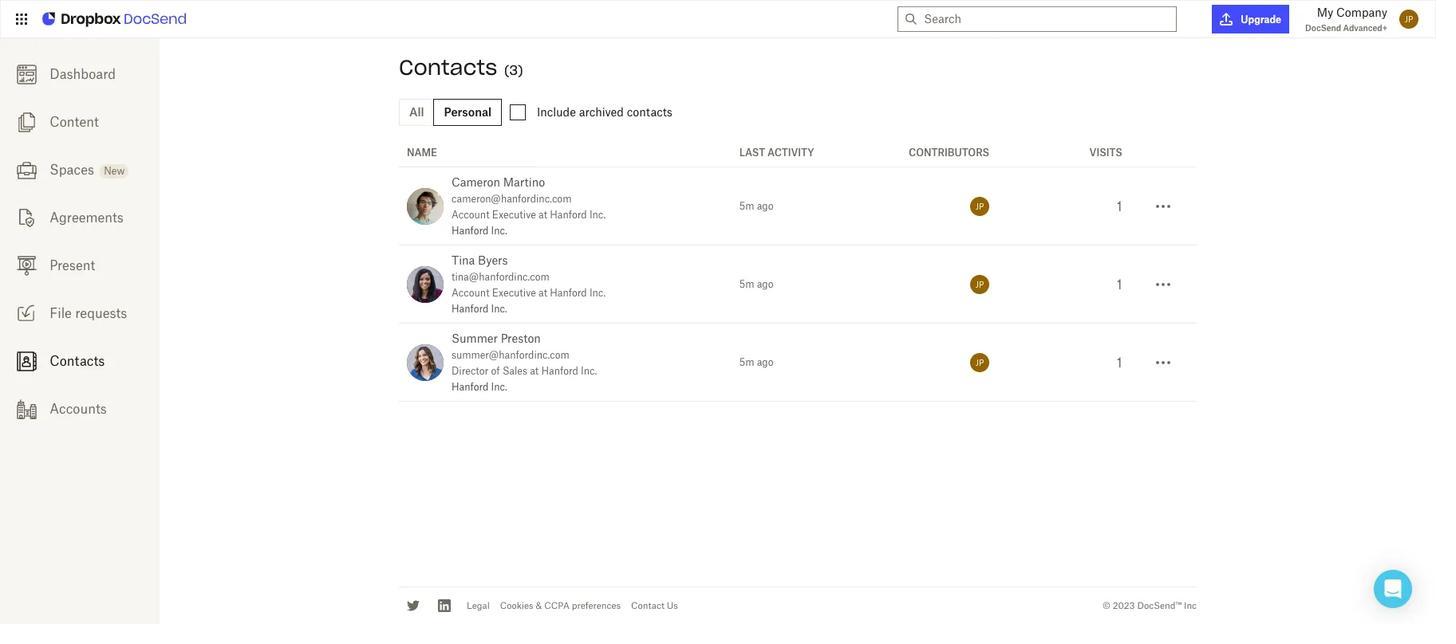 Task type: locate. For each thing, give the bounding box(es) containing it.
contact us
[[631, 601, 678, 612]]

Search text field
[[924, 7, 1170, 31]]

jp for tina byers
[[976, 280, 984, 289]]

1 hanford inc. link from the top
[[452, 225, 507, 237]]

1 vertical spatial 5m
[[739, 278, 754, 290]]

3 ago from the top
[[757, 357, 774, 369]]

3 5m from the top
[[739, 357, 754, 369]]

0 vertical spatial options menu image
[[1154, 197, 1173, 216]]

present
[[50, 258, 95, 274]]

at inside cameron martino cameron@hanfordinc.com account executive at hanford inc. hanford inc.
[[539, 209, 547, 221]]

account down tina
[[452, 287, 490, 299]]

executive inside cameron martino cameron@hanfordinc.com account executive at hanford inc. hanford inc.
[[492, 209, 536, 221]]

cameron@hanfordinc.com
[[452, 193, 572, 205]]

advanced+
[[1343, 23, 1388, 33]]

1 vertical spatial hanford inc. link
[[452, 303, 507, 315]]

0 vertical spatial hanford inc. link
[[452, 225, 507, 237]]

1 vertical spatial executive
[[492, 287, 536, 299]]

tina byers link
[[452, 254, 508, 267]]

sidebar accounts image
[[16, 400, 36, 420]]

archived
[[579, 105, 624, 119]]

© 2023 docsend™ inc
[[1103, 601, 1197, 612]]

1 vertical spatial 5m ago
[[739, 278, 774, 290]]

executive inside tina byers tina@hanfordinc.com account executive at hanford inc. hanford inc.
[[492, 287, 536, 299]]

tina byers image
[[407, 266, 444, 303]]

tina@hanfordinc.com
[[452, 271, 550, 283]]

3 1 from the top
[[1117, 355, 1122, 371]]

summer@hanfordinc.com
[[452, 349, 570, 361]]

hanford inc. link up summer
[[452, 303, 507, 315]]

contacts link
[[0, 338, 160, 385]]

account
[[452, 209, 490, 221], [452, 287, 490, 299]]

2 vertical spatial 1
[[1117, 355, 1122, 371]]

at down tina@hanfordinc.com
[[539, 287, 547, 299]]

3 hanford inc. link from the top
[[452, 381, 507, 393]]

1 for summer preston
[[1117, 355, 1122, 371]]

5m ago
[[739, 200, 774, 212], [739, 278, 774, 290], [739, 357, 774, 369]]

0 vertical spatial contacts
[[399, 54, 497, 81]]

upgrade
[[1241, 13, 1282, 25]]

executive down tina@hanfordinc.com
[[492, 287, 536, 299]]

1 vertical spatial at
[[539, 287, 547, 299]]

spaces
[[50, 162, 94, 178]]

0 vertical spatial 1
[[1117, 198, 1122, 214]]

options menu image
[[1154, 197, 1173, 216], [1154, 275, 1173, 294], [1154, 353, 1173, 372]]

at for byers
[[539, 287, 547, 299]]

2 1 from the top
[[1117, 276, 1122, 292]]

2 account from the top
[[452, 287, 490, 299]]

1 vertical spatial options menu image
[[1154, 275, 1173, 294]]

1 options menu image from the top
[[1154, 197, 1173, 216]]

5m ago for byers
[[739, 278, 774, 290]]

5m for summer preston
[[739, 357, 754, 369]]

executive for martino
[[492, 209, 536, 221]]

2 vertical spatial ago
[[757, 357, 774, 369]]

1 vertical spatial account
[[452, 287, 490, 299]]

requests
[[75, 306, 127, 322]]

my
[[1317, 6, 1334, 19]]

2 hanford inc. link from the top
[[452, 303, 507, 315]]

sidebar spaces image
[[16, 160, 36, 180]]

contacts (3)
[[399, 54, 523, 81]]

docsend
[[1305, 23, 1341, 33]]

summer preston image
[[407, 344, 444, 381]]

5m
[[739, 200, 754, 212], [739, 278, 754, 290], [739, 357, 754, 369]]

at
[[539, 209, 547, 221], [539, 287, 547, 299], [530, 365, 539, 377]]

contacts up accounts
[[50, 353, 105, 369]]

0 vertical spatial executive
[[492, 209, 536, 221]]

content link
[[0, 98, 160, 146]]

1 5m ago from the top
[[739, 200, 774, 212]]

ccpa
[[544, 601, 570, 612]]

director
[[452, 365, 489, 377]]

jp button
[[1396, 6, 1423, 33]]

2 executive from the top
[[492, 287, 536, 299]]

hanford inc. link for summer
[[452, 381, 507, 393]]

file requests
[[50, 306, 127, 322]]

1 executive from the top
[[492, 209, 536, 221]]

2 ago from the top
[[757, 278, 774, 290]]

cameron
[[452, 176, 500, 189]]

checkbox unchecked image
[[510, 105, 526, 120]]

contacts up personal
[[399, 54, 497, 81]]

personal button
[[434, 99, 502, 126]]

upgrade button
[[1212, 5, 1290, 34]]

preferences
[[572, 601, 621, 612]]

1 account from the top
[[452, 209, 490, 221]]

account down cameron
[[452, 209, 490, 221]]

5m for cameron martino
[[739, 200, 754, 212]]

contacts
[[399, 54, 497, 81], [50, 353, 105, 369]]

contacts
[[627, 105, 673, 119]]

hanford inc. link for tina
[[452, 303, 507, 315]]

contributors
[[909, 147, 989, 159]]

2 vertical spatial 5m ago
[[739, 357, 774, 369]]

2 5m from the top
[[739, 278, 754, 290]]

5m ago for martino
[[739, 200, 774, 212]]

account for tina
[[452, 287, 490, 299]]

summer preston link
[[452, 332, 541, 346]]

accounts link
[[0, 385, 160, 433]]

2 vertical spatial 5m
[[739, 357, 754, 369]]

all
[[409, 105, 424, 119]]

tina byers tina@hanfordinc.com account executive at hanford inc. hanford inc.
[[452, 254, 606, 315]]

account for cameron
[[452, 209, 490, 221]]

tina byers image
[[407, 266, 444, 303]]

cookies & ccpa preferences link
[[500, 601, 621, 612]]

0 vertical spatial account
[[452, 209, 490, 221]]

executive down the cameron@hanfordinc.com
[[492, 209, 536, 221]]

include archived contacts
[[537, 105, 673, 119]]

at inside summer preston summer@hanfordinc.com director of sales at hanford inc. hanford inc.
[[530, 365, 539, 377]]

2 vertical spatial options menu image
[[1154, 353, 1173, 372]]

0 vertical spatial 5m ago
[[739, 200, 774, 212]]

hanford inc. link
[[452, 225, 507, 237], [452, 303, 507, 315], [452, 381, 507, 393]]

at right sales in the left of the page
[[530, 365, 539, 377]]

1 1 from the top
[[1117, 198, 1122, 214]]

1 vertical spatial 1
[[1117, 276, 1122, 292]]

my company docsend advanced+
[[1305, 6, 1388, 33]]

0 vertical spatial 5m
[[739, 200, 754, 212]]

us
[[667, 601, 678, 612]]

executive
[[492, 209, 536, 221], [492, 287, 536, 299]]

1 vertical spatial ago
[[757, 278, 774, 290]]

all button
[[399, 99, 434, 126]]

ago
[[757, 200, 774, 212], [757, 278, 774, 290], [757, 357, 774, 369]]

account inside cameron martino cameron@hanfordinc.com account executive at hanford inc. hanford inc.
[[452, 209, 490, 221]]

2 vertical spatial hanford inc. link
[[452, 381, 507, 393]]

1 5m from the top
[[739, 200, 754, 212]]

1 for tina byers
[[1117, 276, 1122, 292]]

0 vertical spatial at
[[539, 209, 547, 221]]

account inside tina byers tina@hanfordinc.com account executive at hanford inc. hanford inc.
[[452, 287, 490, 299]]

2 vertical spatial at
[[530, 365, 539, 377]]

at down the cameron@hanfordinc.com
[[539, 209, 547, 221]]

options menu image for tina byers
[[1154, 275, 1173, 294]]

1
[[1117, 198, 1122, 214], [1117, 276, 1122, 292], [1117, 355, 1122, 371]]

summer preston summer@hanfordinc.com director of sales at hanford inc. hanford inc.
[[452, 332, 597, 393]]

2 5m ago from the top
[[739, 278, 774, 290]]

ago for tina byers
[[757, 278, 774, 290]]

hanford inc. link up tina byers link
[[452, 225, 507, 237]]

inc.
[[590, 209, 606, 221], [491, 225, 507, 237], [590, 287, 606, 299], [491, 303, 507, 315], [581, 365, 597, 377], [491, 381, 507, 393]]

at inside tina byers tina@hanfordinc.com account executive at hanford inc. hanford inc.
[[539, 287, 547, 299]]

0 vertical spatial ago
[[757, 200, 774, 212]]

2 options menu image from the top
[[1154, 275, 1173, 294]]

3 5m ago from the top
[[739, 357, 774, 369]]

agreements
[[50, 210, 124, 226]]

ago for summer preston
[[757, 357, 774, 369]]

hanford
[[550, 209, 587, 221], [452, 225, 489, 237], [550, 287, 587, 299], [452, 303, 489, 315], [541, 365, 578, 377], [452, 381, 489, 393]]

hanford inc. link down director
[[452, 381, 507, 393]]

jp
[[1405, 14, 1413, 24], [976, 201, 984, 211], [976, 280, 984, 289], [976, 358, 984, 367]]

legal
[[467, 601, 490, 612]]

5m for tina byers
[[739, 278, 754, 290]]

1 ago from the top
[[757, 200, 774, 212]]

1 horizontal spatial contacts
[[399, 54, 497, 81]]

dashboard
[[50, 66, 116, 82]]

contacts for contacts (3)
[[399, 54, 497, 81]]

0 horizontal spatial contacts
[[50, 353, 105, 369]]

3 options menu image from the top
[[1154, 353, 1173, 372]]

legal link
[[467, 601, 490, 612]]

personal
[[444, 105, 492, 119]]

1 vertical spatial contacts
[[50, 353, 105, 369]]



Task type: vqa. For each thing, say whether or not it's contained in the screenshot.
Have
no



Task type: describe. For each thing, give the bounding box(es) containing it.
tina
[[452, 254, 475, 267]]

cameron martino link
[[452, 176, 545, 189]]

at for martino
[[539, 209, 547, 221]]

sidebar ndas image
[[16, 208, 36, 228]]

5m ago for preston
[[739, 357, 774, 369]]

file requests link
[[0, 290, 160, 338]]

upgrade image
[[1220, 13, 1233, 26]]

sidebar contacts image
[[16, 352, 36, 372]]

executive for byers
[[492, 287, 536, 299]]

file
[[50, 306, 72, 322]]

cookies & ccpa preferences
[[500, 601, 621, 612]]

byers
[[478, 254, 508, 267]]

cameron martino image
[[407, 188, 444, 225]]

2023
[[1113, 601, 1135, 612]]

docsend™
[[1137, 601, 1182, 612]]

sales
[[503, 365, 527, 377]]

contacts for contacts
[[50, 353, 105, 369]]

last
[[739, 147, 765, 159]]

©
[[1103, 601, 1111, 612]]

spaces new
[[50, 162, 125, 178]]

cameron martino image
[[407, 188, 444, 225]]

sidebar present image
[[16, 256, 36, 276]]

company
[[1337, 6, 1388, 19]]

accounts
[[50, 401, 107, 417]]

cookies
[[500, 601, 533, 612]]

jp for summer preston
[[976, 358, 984, 367]]

contact
[[631, 601, 665, 612]]

include
[[537, 105, 576, 119]]

martino
[[503, 176, 545, 189]]

contact us link
[[631, 601, 678, 612]]

visits
[[1090, 147, 1122, 159]]

present link
[[0, 242, 160, 290]]

last activity
[[739, 147, 814, 159]]

name
[[407, 147, 437, 159]]

inc
[[1184, 601, 1197, 612]]

agreements link
[[0, 194, 160, 242]]

jp inside "popup button"
[[1405, 14, 1413, 24]]

hanford inc. link for cameron
[[452, 225, 507, 237]]

new
[[104, 165, 125, 177]]

jp for cameron martino
[[976, 201, 984, 211]]

1 for cameron martino
[[1117, 198, 1122, 214]]

dashboard link
[[0, 50, 160, 98]]

preston
[[501, 332, 541, 346]]

&
[[536, 601, 542, 612]]

of
[[491, 365, 500, 377]]

ago for cameron martino
[[757, 200, 774, 212]]

content
[[50, 114, 99, 130]]

sidebar documents image
[[16, 112, 36, 132]]

activity
[[768, 147, 814, 159]]

options menu image for cameron martino
[[1154, 197, 1173, 216]]

options menu image for summer preston
[[1154, 353, 1173, 372]]

cameron martino cameron@hanfordinc.com account executive at hanford inc. hanford inc.
[[452, 176, 606, 237]]

sidebar dashboard image
[[16, 64, 36, 84]]

(3)
[[504, 62, 523, 78]]

summer preston image
[[407, 344, 444, 381]]

summer
[[452, 332, 498, 346]]

receive image
[[16, 304, 36, 324]]



